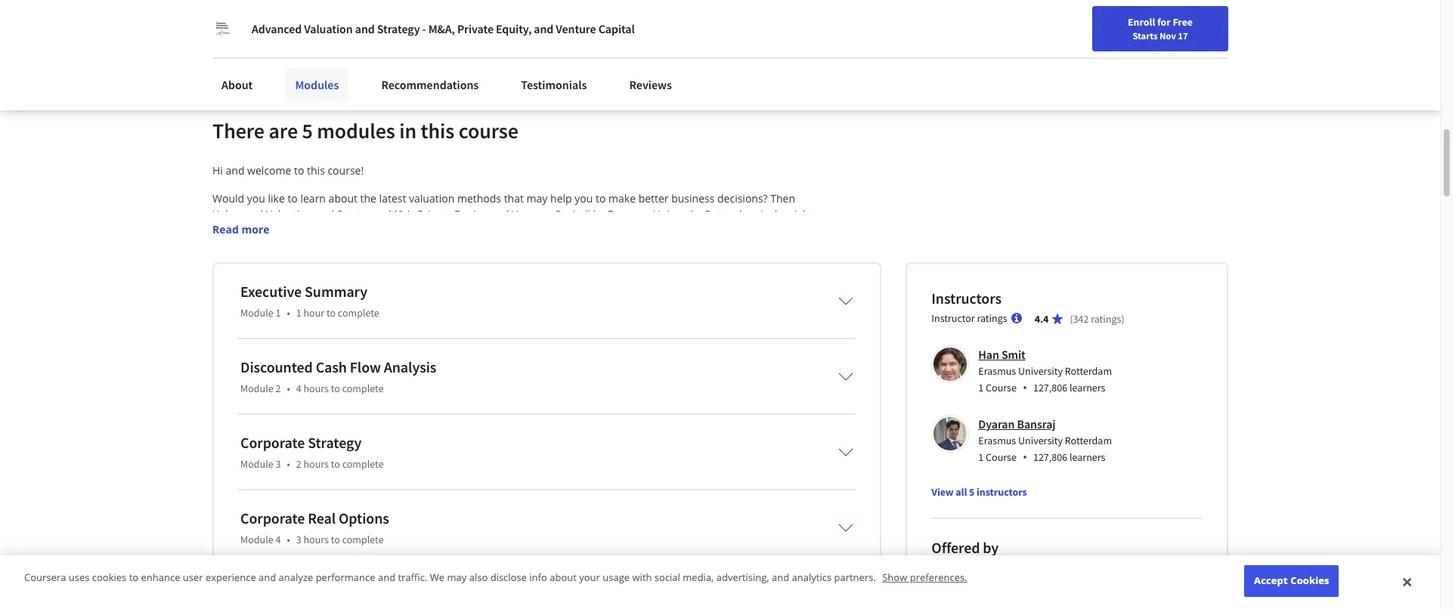 Task type: describe. For each thing, give the bounding box(es) containing it.
strategy inside corporate strategy module 3 • 2 hours to complete
[[308, 433, 362, 452]]

view all 5 instructors
[[932, 485, 1027, 499]]

apply
[[625, 239, 652, 253]]

0 vertical spatial corporate
[[224, 239, 273, 253]]

this right you!
[[289, 223, 309, 237]]

value up show
[[530, 223, 557, 237]]

modules
[[295, 77, 339, 92]]

course for han
[[986, 381, 1017, 394]]

learners for han smit
[[1070, 381, 1106, 394]]

is left helpful
[[348, 223, 356, 237]]

and up summary
[[315, 239, 333, 253]]

0 horizontal spatial social
[[295, 23, 324, 38]]

analysis?
[[283, 429, 327, 444]]

coursera uses cookies to enhance user experience and analyze performance and traffic. we may also disclose info about your usage with social media, advertising, and analytics partners. show preferences.
[[24, 571, 968, 585]]

1 horizontal spatial investment
[[642, 286, 698, 301]]

course up the those
[[425, 525, 458, 539]]

0 horizontal spatial methods
[[212, 286, 256, 301]]

present
[[400, 239, 438, 253]]

and up alone,
[[353, 318, 372, 332]]

changing
[[577, 302, 621, 317]]

hours inside 'corporate real options module 4 • 3 hours to complete'
[[304, 533, 329, 546]]

0 vertical spatial decisions
[[702, 302, 748, 317]]

• inside dyaran bansraj erasmus university rotterdam 1 course • 127,806 learners
[[1023, 449, 1027, 466]]

how right stages?
[[633, 413, 656, 428]]

do
[[470, 397, 483, 412]]

2 horizontal spatial valuation
[[590, 588, 636, 602]]

investors,
[[212, 540, 260, 555]]

1 vertical spatial business
[[467, 461, 511, 475]]

into
[[435, 588, 454, 602]]

all inside button
[[956, 485, 967, 499]]

and up them!
[[659, 223, 678, 237]]

as up private
[[709, 509, 720, 523]]

for left you!
[[248, 223, 263, 237]]

for inside enroll for free starts nov 17
[[1158, 15, 1171, 29]]

*
[[212, 493, 218, 507]]

you right do
[[486, 397, 504, 412]]

with down address
[[253, 413, 275, 428]]

this down media,
[[706, 588, 726, 602]]

is up interested
[[761, 207, 768, 221]]

well
[[686, 509, 706, 523]]

1 horizontal spatial tools
[[489, 239, 514, 253]]

)
[[1122, 312, 1125, 326]]

hours inside corporate strategy module 3 • 2 hours to complete
[[304, 457, 329, 471]]

who
[[221, 493, 244, 507]]

0 vertical spatial from
[[614, 270, 639, 285]]

market
[[375, 318, 410, 332]]

(
[[1070, 312, 1073, 326]]

1 vertical spatial finance
[[693, 270, 729, 285]]

you!
[[265, 223, 287, 237]]

of up theory.
[[408, 366, 418, 380]]

for up present on the top of page
[[396, 223, 410, 237]]

how down thinking
[[445, 397, 467, 412]]

'advanced
[[212, 207, 263, 221]]

yet
[[445, 318, 460, 332]]

1 long- from the left
[[261, 318, 286, 332]]

3 inside 'corporate real options module 4 • 3 hours to complete'
[[296, 533, 301, 546]]

and left the those
[[428, 540, 447, 555]]

3 inside corporate strategy module 3 • 2 hours to complete
[[276, 457, 281, 471]]

game
[[369, 382, 396, 396]]

0 vertical spatial venture
[[556, 21, 596, 36]]

them!
[[654, 239, 683, 253]]

options
[[339, 509, 389, 528]]

1 vertical spatial investment
[[263, 540, 318, 555]]

your right improve
[[382, 461, 404, 475]]

0 horizontal spatial an
[[537, 302, 549, 317]]

1 vertical spatial social
[[655, 571, 680, 585]]

to right how
[[612, 239, 622, 253]]

for up them!
[[681, 223, 695, 237]]

1 horizontal spatial students
[[712, 223, 755, 237]]

better
[[639, 191, 669, 205]]

the down where
[[212, 318, 229, 332]]

erasmus inside would you like to learn about the latest valuation methods that may help you to make better business decisions? then 'advanced valuation and strategy – m&a, private equity, and venture capital' by erasmus university rotterdam is the right course for you! this course is helpful for executives that need to value complete strategies and for all students interested in corporate finance and strategy. we present the latest tools and show you how to apply them! we will revolutionize your way of decision making, by extending static techniques from corporate finance with dynamic methods to quantify strategic thinking. traditionally, we assess the attractiveness of an investment as a mature business, where future cash flows mainly result from past decisions. but, in an ever-changing world, strategic decisions determine the firm's long-term success and market value. yet managers often have to consider these long-term implications using intuition and experience alone, with little guidance from structured, quantitative analysis. our treatment goes far beyond the use of standard valuation analysis. we introduce the expanded npv, which brings together dcf, real options, and game theory. thinking in terms of options, games, and adaptive strategies may help managers address strategic questions such as: how do you value a leveraged buyout? how can you value a high-tech venture with negative cash flows? when should you invest in new ventures in stages? how can you incorporate rival bidders in the analysis? the tools we provide can improve your decisions in business and in daily life. * who is this class for? we hope that our course appeals to (graduate) students in finance, economics, and business, as well as to high-ranking professionals and a general audience. this course is particularly interesting for venture capitalists, private equity investors, investment bankers, ceos, cfos, and those who aspire these affiliations. we offer this mooc at 3 levels: 1.executive summary: this 1-week module provides critical insights into the principles of corporate valuation and strategy. this is accessible for time-constrained executives and the general audience without
[[608, 207, 650, 221]]

you down expanded on the bottom left of page
[[683, 397, 701, 412]]

using
[[772, 318, 799, 332]]

127,806 for dyaran bansraj
[[1034, 450, 1068, 464]]

week
[[245, 588, 270, 602]]

and up affiliations.
[[603, 509, 621, 523]]

2 vertical spatial strategic
[[306, 397, 349, 412]]

a left mature
[[714, 286, 720, 301]]

your right find at right
[[1246, 17, 1266, 31]]

0 vertical spatial valuation
[[304, 21, 353, 36]]

1 for dyaran
[[979, 450, 984, 464]]

and right hi
[[226, 163, 245, 177]]

2 vertical spatial corporate
[[539, 588, 588, 602]]

0 vertical spatial business,
[[762, 286, 808, 301]]

2 vertical spatial by
[[983, 538, 999, 557]]

the down static
[[524, 286, 540, 301]]

0 vertical spatial we
[[472, 286, 487, 301]]

0 vertical spatial can
[[663, 397, 680, 412]]

1 horizontal spatial latest
[[460, 239, 487, 253]]

as:
[[428, 397, 442, 412]]

expanded
[[649, 366, 698, 380]]

this down recommendations
[[421, 117, 455, 144]]

guidance
[[416, 334, 461, 348]]

0 horizontal spatial finance
[[276, 239, 312, 253]]

and down firm's
[[257, 334, 275, 348]]

thinking.
[[360, 286, 403, 301]]

0 horizontal spatial by
[[462, 270, 474, 285]]

when
[[380, 413, 409, 428]]

0 vertical spatial an
[[627, 286, 640, 301]]

1 horizontal spatial business
[[672, 191, 715, 205]]

need
[[490, 223, 515, 237]]

to up audience.
[[379, 509, 389, 523]]

ranking
[[760, 509, 797, 523]]

advanced
[[252, 21, 302, 36]]

value.
[[413, 318, 442, 332]]

of down info
[[526, 588, 536, 602]]

world,
[[624, 302, 655, 317]]

dynamic
[[755, 270, 797, 285]]

determine
[[751, 302, 802, 317]]

and down the critical on the left
[[354, 604, 373, 609]]

instructor ratings
[[932, 311, 1008, 325]]

reviews link
[[620, 68, 681, 101]]

1 vertical spatial from
[[400, 302, 424, 317]]

we up 'into'
[[430, 571, 445, 585]]

course down 'advanced
[[212, 223, 246, 237]]

0 vertical spatial may
[[527, 191, 548, 205]]

1 horizontal spatial help
[[760, 382, 781, 396]]

and right review
[[534, 21, 554, 36]]

affiliations.
[[567, 540, 621, 555]]

0 horizontal spatial that
[[259, 509, 279, 523]]

a up ventures
[[536, 397, 541, 412]]

• inside han smit erasmus university rotterdam 1 course • 127,806 learners
[[1023, 379, 1027, 396]]

we down *
[[212, 509, 228, 523]]

0 vertical spatial by
[[593, 207, 605, 221]]

complete inside corporate strategy module 3 • 2 hours to complete
[[342, 457, 384, 471]]

dyaran bansraj image
[[934, 417, 967, 450]]

0 vertical spatial strategic
[[315, 286, 358, 301]]

about inside would you like to learn about the latest valuation methods that may help you to make better business decisions? then 'advanced valuation and strategy – m&a, private equity, and venture capital' by erasmus university rotterdam is the right course for you! this course is helpful for executives that need to value complete strategies and for all students interested in corporate finance and strategy. we present the latest tools and show you how to apply them! we will revolutionize your way of decision making, by extending static techniques from corporate finance with dynamic methods to quantify strategic thinking. traditionally, we assess the attractiveness of an investment as a mature business, where future cash flows mainly result from past decisions. but, in an ever-changing world, strategic decisions determine the firm's long-term success and market value. yet managers often have to consider these long-term implications using intuition and experience alone, with little guidance from structured, quantitative analysis. our treatment goes far beyond the use of standard valuation analysis. we introduce the expanded npv, which brings together dcf, real options, and game theory. thinking in terms of options, games, and adaptive strategies may help managers address strategic questions such as: how do you value a leveraged buyout? how can you value a high-tech venture with negative cash flows? when should you invest in new ventures in stages? how can you incorporate rival bidders in the analysis? the tools we provide can improve your decisions in business and in daily life. * who is this class for? we hope that our course appeals to (graduate) students in finance, economics, and business, as well as to high-ranking professionals and a general audience. this course is particularly interesting for venture capitalists, private equity investors, investment bankers, ceos, cfos, and those who aspire these affiliations. we offer this mooc at 3 levels: 1.executive summary: this 1-week module provides critical insights into the principles of corporate valuation and strategy. this is accessible for time-constrained executives and the general audience without
[[329, 191, 358, 205]]

learners for dyaran bansraj
[[1070, 450, 1106, 464]]

mature
[[723, 286, 759, 301]]

also
[[469, 571, 488, 585]]

hi and welcome to this course!
[[212, 163, 367, 177]]

the up interested
[[771, 207, 787, 221]]

to right "welcome"
[[294, 163, 304, 177]]

0 vertical spatial analysis.
[[609, 334, 651, 348]]

this up time-
[[212, 588, 233, 602]]

the down negative
[[265, 429, 281, 444]]

0 vertical spatial help
[[550, 191, 572, 205]]

at
[[725, 540, 734, 555]]

audience
[[434, 604, 479, 609]]

and up week
[[259, 571, 276, 585]]

principles
[[476, 588, 524, 602]]

smit
[[1002, 347, 1026, 362]]

0 vertical spatial strategy
[[377, 21, 420, 36]]

127,806 for han smit
[[1034, 381, 1068, 394]]

bidders
[[212, 429, 250, 444]]

for up affiliations.
[[585, 525, 599, 539]]

and left show
[[516, 239, 535, 253]]

dyaran bansraj link
[[979, 416, 1056, 432]]

we down helpful
[[382, 239, 397, 253]]

and up accessible
[[772, 571, 790, 585]]

recommendations link
[[372, 68, 488, 101]]

1 vertical spatial may
[[736, 382, 757, 396]]

hope
[[231, 509, 256, 523]]

and up the critical on the left
[[378, 571, 396, 585]]

the up audience
[[457, 588, 473, 602]]

adaptive
[[640, 382, 682, 396]]

value up incorporate
[[704, 397, 730, 412]]

1 horizontal spatial m&a,
[[428, 21, 455, 36]]

games,
[[580, 382, 615, 396]]

to right need
[[517, 223, 528, 237]]

and right media
[[361, 23, 380, 38]]

to inside discounted cash flow analysis module 2 • 4 hours to complete
[[331, 382, 340, 395]]

a up incorporate
[[733, 397, 739, 412]]

together
[[212, 382, 255, 396]]

enroll for free starts nov 17
[[1128, 15, 1193, 42]]

course down the 'learn'
[[312, 223, 345, 237]]

the right present on the top of page
[[441, 239, 457, 253]]

and left daily
[[513, 461, 532, 475]]

there
[[212, 117, 265, 144]]

quantitative
[[548, 334, 607, 348]]

to up quantitative
[[570, 318, 580, 332]]

and up need
[[490, 207, 509, 221]]

module inside corporate strategy module 3 • 2 hours to complete
[[240, 457, 273, 471]]

to right 'like' on the top left
[[288, 191, 298, 205]]

1 vertical spatial high-
[[735, 509, 760, 523]]

partners.
[[834, 571, 876, 585]]

han smit link
[[979, 347, 1026, 362]]

this left class
[[257, 493, 275, 507]]

and left -
[[355, 21, 375, 36]]

is down 'advertising,'
[[728, 588, 736, 602]]

like
[[268, 191, 285, 205]]

module inside 'corporate real options module 4 • 3 hours to complete'
[[240, 533, 273, 546]]

equity, inside would you like to learn about the latest valuation methods that may help you to make better business decisions? then 'advanced valuation and strategy – m&a, private equity, and venture capital' by erasmus university rotterdam is the right course for you! this course is helpful for executives that need to value complete strategies and for all students interested in corporate finance and strategy. we present the latest tools and show you how to apply them! we will revolutionize your way of decision making, by extending static techniques from corporate finance with dynamic methods to quantify strategic thinking. traditionally, we assess the attractiveness of an investment as a mature business, where future cash flows mainly result from past decisions. but, in an ever-changing world, strategic decisions determine the firm's long-term success and market value. yet managers often have to consider these long-term implications using intuition and experience alone, with little guidance from structured, quantitative analysis. our treatment goes far beyond the use of standard valuation analysis. we introduce the expanded npv, which brings together dcf, real options, and game theory. thinking in terms of options, games, and adaptive strategies may help managers address strategic questions such as: how do you value a leveraged buyout? how can you value a high-tech venture with negative cash flows? when should you invest in new ventures in stages? how can you incorporate rival bidders in the analysis? the tools we provide can improve your decisions in business and in daily life. * who is this class for? we hope that our course appeals to (graduate) students in finance, economics, and business, as well as to high-ranking professionals and a general audience. this course is particularly interesting for venture capitalists, private equity investors, investment bankers, ceos, cfos, and those who aspire these affiliations. we offer this mooc at 3 levels: 1.executive summary: this 1-week module provides critical insights into the principles of corporate valuation and strategy. this is accessible for time-constrained executives and the general audience without
[[454, 207, 488, 221]]

2 vertical spatial may
[[447, 571, 467, 585]]

which
[[727, 366, 756, 380]]

1 horizontal spatial managers
[[463, 318, 512, 332]]

2 vertical spatial from
[[464, 334, 488, 348]]

recommendations
[[381, 77, 479, 92]]

analytics
[[792, 571, 832, 585]]

-
[[422, 21, 426, 36]]

complete inside 'corporate real options module 4 • 3 hours to complete'
[[342, 533, 384, 546]]

and down "offer"
[[639, 588, 657, 602]]

private inside would you like to learn about the latest valuation methods that may help you to make better business decisions? then 'advanced valuation and strategy – m&a, private equity, and venture capital' by erasmus university rotterdam is the right course for you! this course is helpful for executives that need to value complete strategies and for all students interested in corporate finance and strategy. we present the latest tools and show you how to apply them! we will revolutionize your way of decision making, by extending static techniques from corporate finance with dynamic methods to quantify strategic thinking. traditionally, we assess the attractiveness of an investment as a mature business, where future cash flows mainly result from past decisions. but, in an ever-changing world, strategic decisions determine the firm's long-term success and market value. yet managers often have to consider these long-term implications using intuition and experience alone, with little guidance from structured, quantitative analysis. our treatment goes far beyond the use of standard valuation analysis. we introduce the expanded npv, which brings together dcf, real options, and game theory. thinking in terms of options, games, and adaptive strategies may help managers address strategic questions such as: how do you value a leveraged buyout? how can you value a high-tech venture with negative cash flows? when should you invest in new ventures in stages? how can you incorporate rival bidders in the analysis? the tools we provide can improve your decisions in business and in daily life. * who is this class for? we hope that our course appeals to (graduate) students in finance, economics, and business, as well as to high-ranking professionals and a general audience. this course is particularly interesting for venture capitalists, private equity investors, investment bankers, ceos, cfos, and those who aspire these affiliations. we offer this mooc at 3 levels: 1.executive summary: this 1-week module provides critical insights into the principles of corporate valuation and strategy. this is accessible for time-constrained executives and the general audience without
[[417, 207, 452, 221]]

new
[[513, 413, 534, 428]]

1 vertical spatial about
[[550, 571, 577, 585]]

0 vertical spatial private
[[457, 21, 494, 36]]

0 vertical spatial strategy.
[[336, 239, 379, 253]]

17
[[1178, 29, 1188, 42]]

0 vertical spatial venture
[[212, 413, 251, 428]]

show
[[883, 571, 908, 585]]

is up hope
[[246, 493, 254, 507]]

we left the will
[[212, 270, 228, 285]]

3 inside would you like to learn about the latest valuation methods that may help you to make better business decisions? then 'advanced valuation and strategy – m&a, private equity, and venture capital' by erasmus university rotterdam is the right course for you! this course is helpful for executives that need to value complete strategies and for all students interested in corporate finance and strategy. we present the latest tools and show you how to apply them! we will revolutionize your way of decision making, by extending static techniques from corporate finance with dynamic methods to quantify strategic thinking. traditionally, we assess the attractiveness of an investment as a mature business, where future cash flows mainly result from past decisions. but, in an ever-changing world, strategic decisions determine the firm's long-term success and market value. yet managers often have to consider these long-term implications using intuition and experience alone, with little guidance from structured, quantitative analysis. our treatment goes far beyond the use of standard valuation analysis. we introduce the expanded npv, which brings together dcf, real options, and game theory. thinking in terms of options, games, and adaptive strategies may help managers address strategic questions such as: how do you value a leveraged buyout? how can you value a high-tech venture with negative cash flows? when should you invest in new ventures in stages? how can you incorporate rival bidders in the analysis? the tools we provide can improve your decisions in business and in daily life. * who is this class for? we hope that our course appeals to (graduate) students in finance, economics, and business, as well as to high-ranking professionals and a general audience. this course is particularly interesting for venture capitalists, private equity investors, investment bankers, ceos, cfos, and those who aspire these affiliations. we offer this mooc at 3 levels: 1.executive summary: this 1-week module provides critical insights into the principles of corporate valuation and strategy. this is accessible for time-constrained executives and the general audience without
[[737, 540, 743, 555]]

you left 'like' on the top left
[[247, 191, 265, 205]]

theory.
[[399, 382, 434, 396]]

0 vertical spatial valuation
[[409, 191, 455, 205]]

0 horizontal spatial general
[[311, 525, 349, 539]]

1 for executive
[[296, 306, 301, 320]]

decisions?
[[718, 191, 768, 205]]

you left invest
[[448, 413, 466, 428]]

1 vertical spatial cash
[[322, 413, 344, 428]]

university for han smit
[[1018, 364, 1063, 378]]

1 horizontal spatial performance
[[420, 23, 485, 38]]

how
[[588, 239, 609, 253]]

decision
[[377, 270, 418, 285]]

capital
[[599, 21, 635, 36]]

erasmus for han
[[979, 364, 1016, 378]]

and down the 'learn'
[[315, 207, 334, 221]]

advertising,
[[717, 571, 769, 585]]

m&a, inside would you like to learn about the latest valuation methods that may help you to make better business decisions? then 'advanced valuation and strategy – m&a, private equity, and venture capital' by erasmus university rotterdam is the right course for you! this course is helpful for executives that need to value complete strategies and for all students interested in corporate finance and strategy. we present the latest tools and show you how to apply them! we will revolutionize your way of decision making, by extending static techniques from corporate finance with dynamic methods to quantify strategic thinking. traditionally, we assess the attractiveness of an investment as a mature business, where future cash flows mainly result from past decisions. but, in an ever-changing world, strategic decisions determine the firm's long-term success and market value. yet managers often have to consider these long-term implications using intuition and experience alone, with little guidance from structured, quantitative analysis. our treatment goes far beyond the use of standard valuation analysis. we introduce the expanded npv, which brings together dcf, real options, and game theory. thinking in terms of options, games, and adaptive strategies may help managers address strategic questions such as: how do you value a leveraged buyout? how can you value a high-tech venture with negative cash flows? when should you invest in new ventures in stages? how can you incorporate rival bidders in the analysis? the tools we provide can improve your decisions in business and in daily life. * who is this class for? we hope that our course appeals to (graduate) students in finance, economics, and business, as well as to high-ranking professionals and a general audience. this course is particularly interesting for venture capitalists, private equity investors, investment bankers, ceos, cfos, and those who aspire these affiliations. we offer this mooc at 3 levels: 1.executive summary: this 1-week module provides critical insights into the principles of corporate valuation and strategy. this is accessible for time-constrained executives and the general audience without
[[388, 207, 415, 221]]

0 horizontal spatial strategies
[[608, 223, 656, 237]]

and down our
[[281, 525, 300, 539]]

coursera career certificate image
[[943, 0, 1195, 84]]

treatment
[[234, 366, 284, 380]]

5 for are
[[302, 117, 313, 144]]

would
[[212, 191, 244, 205]]

rotterdam for han smit
[[1065, 364, 1112, 378]]

class
[[278, 493, 301, 507]]

1 horizontal spatial ratings
[[1091, 312, 1122, 326]]

flows
[[305, 302, 331, 317]]

course down recommendations link
[[459, 117, 519, 144]]

1 vertical spatial general
[[394, 604, 431, 609]]

and down beyond
[[347, 382, 366, 396]]

2 horizontal spatial that
[[504, 191, 524, 205]]

2 horizontal spatial corporate
[[641, 270, 690, 285]]

testimonials
[[521, 77, 587, 92]]

equity
[[734, 525, 765, 539]]

capital'
[[554, 207, 590, 221]]

to up private
[[722, 509, 733, 523]]

1 vertical spatial executives
[[299, 604, 351, 609]]

2 vertical spatial can
[[318, 461, 335, 475]]

a down the for?
[[303, 525, 309, 539]]

1 down the 'executive'
[[276, 306, 281, 320]]

testimonials link
[[512, 68, 596, 101]]

with down market
[[368, 334, 389, 348]]

instructors
[[977, 485, 1027, 499]]

hours inside discounted cash flow analysis module 2 • 4 hours to complete
[[304, 382, 329, 395]]

1 vertical spatial strategic
[[657, 302, 700, 317]]

and up buyout?
[[618, 382, 637, 396]]

corporate real options module 4 • 3 hours to complete
[[240, 509, 389, 546]]

summary:
[[271, 572, 321, 587]]

traffic.
[[398, 571, 427, 585]]

of right terms at the bottom
[[525, 382, 535, 396]]

1.executive
[[212, 572, 268, 587]]

techniques
[[557, 270, 612, 285]]

1 options, from the left
[[304, 382, 344, 396]]

course down the for?
[[302, 509, 335, 523]]

quantify
[[272, 286, 313, 301]]

to up future
[[259, 286, 269, 301]]

all inside would you like to learn about the latest valuation methods that may help you to make better business decisions? then 'advanced valuation and strategy – m&a, private equity, and venture capital' by erasmus university rotterdam is the right course for you! this course is helpful for executives that need to value complete strategies and for all students interested in corporate finance and strategy. we present the latest tools and show you how to apply them! we will revolutionize your way of decision making, by extending static techniques from corporate finance with dynamic methods to quantify strategic thinking. traditionally, we assess the attractiveness of an investment as a mature business, where future cash flows mainly result from past decisions. but, in an ever-changing world, strategic decisions determine the firm's long-term success and market value. yet managers often have to consider these long-term implications using intuition and experience alone, with little guidance from structured, quantitative analysis. our treatment goes far beyond the use of standard valuation analysis. we introduce the expanded npv, which brings together dcf, real options, and game theory. thinking in terms of options, games, and adaptive strategies may help managers address strategic questions such as: how do you value a leveraged buyout? how can you value a high-tech venture with negative cash flows? when should you invest in new ventures in stages? how can you incorporate rival bidders in the analysis? the tools we provide can improve your decisions in business and in daily life. * who is this class for? we hope that our course appeals to (graduate) students in finance, economics, and business, as well as to high-ranking professionals and a general audience. this course is particularly interesting for venture capitalists, private equity investors, investment bankers, ceos, cfos, and those who aspire these affiliations. we offer this mooc at 3 levels: 1.executive summary: this 1-week module provides critical insights into the principles of corporate valuation and strategy. this is accessible for time-constrained executives and the general audience without
[[698, 223, 709, 237]]

0 vertical spatial executives
[[413, 223, 464, 237]]

• inside 'corporate real options module 4 • 3 hours to complete'
[[287, 533, 290, 546]]

the up helpful
[[360, 191, 377, 205]]



Task type: vqa. For each thing, say whether or not it's contained in the screenshot.


Task type: locate. For each thing, give the bounding box(es) containing it.
1 for han
[[979, 381, 984, 394]]

0 vertical spatial 2
[[276, 382, 281, 395]]

the up game
[[369, 366, 385, 380]]

0 horizontal spatial we
[[260, 461, 275, 475]]

venture
[[556, 21, 596, 36], [512, 207, 551, 221]]

127,806 down bansraj
[[1034, 450, 1068, 464]]

2 term from the left
[[683, 318, 707, 332]]

• down quantify
[[287, 306, 290, 320]]

1 inside han smit erasmus university rotterdam 1 course • 127,806 learners
[[979, 381, 984, 394]]

is up the those
[[461, 525, 468, 539]]

127,806 inside han smit erasmus university rotterdam 1 course • 127,806 learners
[[1034, 381, 1068, 394]]

complete inside discounted cash flow analysis module 2 • 4 hours to complete
[[342, 382, 384, 395]]

hours
[[304, 382, 329, 395], [304, 457, 329, 471], [304, 533, 329, 546]]

1 vertical spatial venture
[[512, 207, 551, 221]]

finance up mature
[[693, 270, 729, 285]]

an
[[627, 286, 640, 301], [537, 302, 549, 317]]

analysis.
[[609, 334, 651, 348], [516, 366, 558, 380]]

1 horizontal spatial executives
[[413, 223, 464, 237]]

0 horizontal spatial 3
[[276, 457, 281, 471]]

levels:
[[746, 540, 776, 555]]

2 horizontal spatial by
[[983, 538, 999, 557]]

offered
[[932, 538, 980, 557]]

1 horizontal spatial decisions
[[702, 302, 748, 317]]

1 horizontal spatial business,
[[762, 286, 808, 301]]

complete inside executive summary module 1 • 1 hour to complete
[[338, 306, 379, 320]]

real
[[283, 382, 302, 396]]

course!
[[328, 163, 364, 177]]

1 vertical spatial m&a,
[[388, 207, 415, 221]]

your left -
[[395, 23, 418, 38]]

course
[[459, 117, 519, 144], [212, 223, 246, 237], [312, 223, 345, 237], [302, 509, 335, 523], [425, 525, 458, 539]]

0 vertical spatial equity,
[[496, 21, 532, 36]]

venture up affiliations.
[[602, 525, 640, 539]]

who
[[480, 540, 501, 555]]

this down capitalists,
[[669, 540, 687, 555]]

1 learners from the top
[[1070, 381, 1106, 394]]

for up nov
[[1158, 15, 1171, 29]]

university down better
[[653, 207, 702, 221]]

hours down analysis?
[[304, 457, 329, 471]]

show
[[538, 239, 564, 253]]

5 for all
[[969, 485, 975, 499]]

investment up analyze
[[263, 540, 318, 555]]

offered by
[[932, 538, 999, 557]]

corporate down more
[[224, 239, 273, 253]]

module inside discounted cash flow analysis module 2 • 4 hours to complete
[[240, 382, 273, 395]]

complete down flows?
[[342, 457, 384, 471]]

university inside dyaran bansraj erasmus university rotterdam 1 course • 127,806 learners
[[1018, 434, 1063, 447]]

1 vertical spatial methods
[[212, 286, 256, 301]]

3 module from the top
[[240, 457, 273, 471]]

0 horizontal spatial about
[[329, 191, 358, 205]]

the up "adaptive"
[[630, 366, 646, 380]]

may up 'into'
[[447, 571, 467, 585]]

0 vertical spatial cash
[[279, 302, 302, 317]]

decisions
[[702, 302, 748, 317], [407, 461, 453, 475]]

coursera
[[24, 571, 66, 585]]

1 vertical spatial that
[[467, 223, 487, 237]]

complete inside would you like to learn about the latest valuation methods that may help you to make better business decisions? then 'advanced valuation and strategy – m&a, private equity, and venture capital' by erasmus university rotterdam is the right course for you! this course is helpful for executives that need to value complete strategies and for all students interested in corporate finance and strategy. we present the latest tools and show you how to apply them! we will revolutionize your way of decision making, by extending static techniques from corporate finance with dynamic methods to quantify strategic thinking. traditionally, we assess the attractiveness of an investment as a mature business, where future cash flows mainly result from past decisions. but, in an ever-changing world, strategic decisions determine the firm's long-term success and market value. yet managers often have to consider these long-term implications using intuition and experience alone, with little guidance from structured, quantitative analysis. our treatment goes far beyond the use of standard valuation analysis. we introduce the expanded npv, which brings together dcf, real options, and game theory. thinking in terms of options, games, and adaptive strategies may help managers address strategic questions such as: how do you value a leveraged buyout? how can you value a high-tech venture with negative cash flows? when should you invest in new ventures in stages? how can you incorporate rival bidders in the analysis? the tools we provide can improve your decisions in business and in daily life. * who is this class for? we hope that our course appeals to (graduate) students in finance, economics, and business, as well as to high-ranking professionals and a general audience. this course is particularly interesting for venture capitalists, private equity investors, investment bankers, ceos, cfos, and those who aspire these affiliations. we offer this mooc at 3 levels: 1.executive summary: this 1-week module provides critical insights into the principles of corporate valuation and strategy. this is accessible for time-constrained executives and the general audience without
[[559, 223, 605, 237]]

with
[[732, 270, 753, 285], [368, 334, 389, 348], [253, 413, 275, 428], [632, 571, 652, 585]]

1 horizontal spatial an
[[627, 286, 640, 301]]

corporate down negative
[[240, 433, 305, 452]]

corporate inside 'corporate real options module 4 • 3 hours to complete'
[[240, 509, 305, 528]]

0 horizontal spatial m&a,
[[388, 207, 415, 221]]

1 horizontal spatial cash
[[322, 413, 344, 428]]

venture left capital
[[556, 21, 596, 36]]

0 vertical spatial social
[[295, 23, 324, 38]]

3 right "at"
[[737, 540, 743, 555]]

daily
[[547, 461, 570, 475]]

far
[[313, 366, 326, 380]]

1 horizontal spatial equity,
[[496, 21, 532, 36]]

valuation up present on the top of page
[[409, 191, 455, 205]]

cash left flows?
[[322, 413, 344, 428]]

1 horizontal spatial general
[[394, 604, 431, 609]]

general
[[311, 525, 349, 539], [394, 604, 431, 609]]

valuation
[[304, 21, 353, 36], [266, 207, 312, 221]]

experience down hour
[[278, 334, 333, 348]]

module
[[273, 588, 311, 602]]

corporate for corporate real options
[[240, 509, 305, 528]]

1 term from the left
[[286, 318, 310, 332]]

venture inside would you like to learn about the latest valuation methods that may help you to make better business decisions? then 'advanced valuation and strategy – m&a, private equity, and venture capital' by erasmus university rotterdam is the right course for you! this course is helpful for executives that need to value complete strategies and for all students interested in corporate finance and strategy. we present the latest tools and show you how to apply them! we will revolutionize your way of decision making, by extending static techniques from corporate finance with dynamic methods to quantify strategic thinking. traditionally, we assess the attractiveness of an investment as a mature business, where future cash flows mainly result from past decisions. but, in an ever-changing world, strategic decisions determine the firm's long-term success and market value. yet managers often have to consider these long-term implications using intuition and experience alone, with little guidance from structured, quantitative analysis. our treatment goes far beyond the use of standard valuation analysis. we introduce the expanded npv, which brings together dcf, real options, and game theory. thinking in terms of options, games, and adaptive strategies may help managers address strategic questions such as: how do you value a leveraged buyout? how can you value a high-tech venture with negative cash flows? when should you invest in new ventures in stages? how can you incorporate rival bidders in the analysis? the tools we provide can improve your decisions in business and in daily life. * who is this class for? we hope that our course appeals to (graduate) students in finance, economics, and business, as well as to high-ranking professionals and a general audience. this course is particularly interesting for venture capitalists, private equity investors, investment bankers, ceos, cfos, and those who aspire these affiliations. we offer this mooc at 3 levels: 1.executive summary: this 1-week module provides critical insights into the principles of corporate valuation and strategy. this is accessible for time-constrained executives and the general audience without
[[512, 207, 551, 221]]

investment
[[642, 286, 698, 301], [263, 540, 318, 555]]

None search field
[[216, 9, 578, 40]]

valuation up terms at the bottom
[[468, 366, 514, 380]]

2 learners from the top
[[1070, 450, 1106, 464]]

view all 5 instructors button
[[932, 484, 1027, 500]]

0 vertical spatial course
[[986, 381, 1017, 394]]

course inside dyaran bansraj erasmus university rotterdam 1 course • 127,806 learners
[[986, 450, 1017, 464]]

0 vertical spatial high-
[[742, 397, 766, 412]]

1 horizontal spatial valuation
[[468, 366, 514, 380]]

–
[[380, 207, 385, 221]]

in
[[383, 23, 392, 38], [399, 117, 417, 144], [212, 239, 222, 253], [525, 302, 534, 317], [481, 382, 491, 396], [501, 413, 510, 428], [582, 413, 592, 428], [253, 429, 262, 444], [456, 461, 465, 475], [535, 461, 544, 475], [491, 509, 500, 523]]

university inside han smit erasmus university rotterdam 1 course • 127,806 learners
[[1018, 364, 1063, 378]]

rotterdam for dyaran bansraj
[[1065, 434, 1112, 447]]

with right usage
[[632, 571, 652, 585]]

to inside corporate strategy module 3 • 2 hours to complete
[[331, 457, 340, 471]]

erasmus inside han smit erasmus university rotterdam 1 course • 127,806 learners
[[979, 364, 1016, 378]]

1 vertical spatial strategies
[[685, 382, 733, 396]]

cookies
[[1291, 574, 1330, 588]]

4 inside discounted cash flow analysis module 2 • 4 hours to complete
[[296, 382, 301, 395]]

1 vertical spatial performance
[[316, 571, 375, 585]]

strategy up improve
[[308, 433, 362, 452]]

erasmus inside dyaran bansraj erasmus university rotterdam 1 course • 127,806 learners
[[979, 434, 1016, 447]]

2 inside corporate strategy module 3 • 2 hours to complete
[[296, 457, 301, 471]]

learners inside han smit erasmus university rotterdam 1 course • 127,806 learners
[[1070, 381, 1106, 394]]

127,806
[[1034, 381, 1068, 394], [1034, 450, 1068, 464]]

that left our
[[259, 509, 279, 523]]

stages?
[[594, 413, 630, 428]]

2 options, from the left
[[538, 382, 577, 396]]

1 vertical spatial can
[[658, 413, 676, 428]]

0 vertical spatial strategies
[[608, 223, 656, 237]]

with up mature
[[732, 270, 753, 285]]

1 hours from the top
[[304, 382, 329, 395]]

4 inside 'corporate real options module 4 • 3 hours to complete'
[[276, 533, 281, 546]]

1 inside dyaran bansraj erasmus university rotterdam 1 course • 127,806 learners
[[979, 450, 984, 464]]

about link
[[212, 68, 262, 101]]

revolutionize
[[250, 270, 314, 285]]

course inside han smit erasmus university rotterdam 1 course • 127,806 learners
[[986, 381, 1017, 394]]

you up capital'
[[575, 191, 593, 205]]

1 vertical spatial latest
[[460, 239, 487, 253]]

2 for discounted
[[276, 382, 281, 395]]

0 horizontal spatial students
[[445, 509, 488, 523]]

2 127,806 from the top
[[1034, 450, 1068, 464]]

1 vertical spatial all
[[956, 485, 967, 499]]

of right the way
[[364, 270, 374, 285]]

business, up capitalists,
[[624, 509, 670, 523]]

1 horizontal spatial 4
[[296, 382, 301, 395]]

consider
[[583, 318, 626, 332]]

0 horizontal spatial business
[[467, 461, 511, 475]]

decisions up the implications
[[702, 302, 748, 317]]

about right info
[[550, 571, 577, 585]]

(graduate)
[[392, 509, 442, 523]]

0 vertical spatial general
[[311, 525, 349, 539]]

find your new career
[[1224, 17, 1319, 31]]

analysis. up terms at the bottom
[[516, 366, 558, 380]]

1 vertical spatial valuation
[[468, 366, 514, 380]]

0 horizontal spatial all
[[698, 223, 709, 237]]

aspire
[[504, 540, 534, 555]]

how
[[445, 397, 467, 412], [637, 397, 660, 412], [633, 413, 656, 428]]

342
[[1073, 312, 1089, 326]]

ever-
[[552, 302, 577, 317]]

we up decisions.
[[472, 286, 487, 301]]

valuation inside would you like to learn about the latest valuation methods that may help you to make better business decisions? then 'advanced valuation and strategy – m&a, private equity, and venture capital' by erasmus university rotterdam is the right course for you! this course is helpful for executives that need to value complete strategies and for all students interested in corporate finance and strategy. we present the latest tools and show you how to apply them! we will revolutionize your way of decision making, by extending static techniques from corporate finance with dynamic methods to quantify strategic thinking. traditionally, we assess the attractiveness of an investment as a mature business, where future cash flows mainly result from past decisions. but, in an ever-changing world, strategic decisions determine the firm's long-term success and market value. yet managers often have to consider these long-term implications using intuition and experience alone, with little guidance from structured, quantitative analysis. our treatment goes far beyond the use of standard valuation analysis. we introduce the expanded npv, which brings together dcf, real options, and game theory. thinking in terms of options, games, and adaptive strategies may help managers address strategic questions such as: how do you value a leveraged buyout? how can you value a high-tech venture with negative cash flows? when should you invest in new ventures in stages? how can you incorporate rival bidders in the analysis? the tools we provide can improve your decisions in business and in daily life. * who is this class for? we hope that our course appeals to (graduate) students in finance, economics, and business, as well as to high-ranking professionals and a general audience. this course is particularly interesting for venture capitalists, private equity investors, investment bankers, ceos, cfos, and those who aspire these affiliations. we offer this mooc at 3 levels: 1.executive summary: this 1-week module provides critical insights into the principles of corporate valuation and strategy. this is accessible for time-constrained executives and the general audience without
[[266, 207, 312, 221]]

business
[[672, 191, 715, 205], [467, 461, 511, 475]]

0 horizontal spatial tools
[[234, 461, 258, 475]]

usage
[[603, 571, 630, 585]]

you left incorporate
[[678, 413, 697, 428]]

tools down need
[[489, 239, 514, 253]]

to right provide at the left of the page
[[331, 457, 340, 471]]

on
[[279, 23, 292, 38]]

course down "han smit" link
[[986, 381, 1017, 394]]

learners inside dyaran bansraj erasmus university rotterdam 1 course • 127,806 learners
[[1070, 450, 1106, 464]]

1 vertical spatial strategy.
[[660, 588, 703, 602]]

2 vertical spatial rotterdam
[[1065, 434, 1112, 447]]

term down flows
[[286, 318, 310, 332]]

university for dyaran bansraj
[[1018, 434, 1063, 447]]

rival
[[760, 413, 781, 428]]

help down brings
[[760, 382, 781, 396]]

0 vertical spatial rotterdam
[[705, 207, 758, 221]]

1 vertical spatial erasmus
[[979, 364, 1016, 378]]

strategies down npv,
[[685, 382, 733, 396]]

0 horizontal spatial equity,
[[454, 207, 488, 221]]

accept
[[1254, 574, 1288, 588]]

1 course from the top
[[986, 381, 1017, 394]]

economics,
[[544, 509, 600, 523]]

rotterdam inside dyaran bansraj erasmus university rotterdam 1 course • 127,806 learners
[[1065, 434, 1112, 447]]

1 horizontal spatial 3
[[296, 533, 301, 546]]

reviews
[[629, 77, 672, 92]]

invest
[[469, 413, 498, 428]]

you left how
[[567, 239, 585, 253]]

questions
[[351, 397, 400, 412]]

0 vertical spatial 127,806
[[1034, 381, 1068, 394]]

to inside executive summary module 1 • 1 hour to complete
[[327, 306, 336, 320]]

university
[[653, 207, 702, 221], [1018, 364, 1063, 378], [1018, 434, 1063, 447]]

0 horizontal spatial private
[[417, 207, 452, 221]]

erasmus university rotterdam image
[[212, 18, 234, 39]]

find
[[1224, 17, 1244, 31]]

complete down the options
[[342, 533, 384, 546]]

experience inside would you like to learn about the latest valuation methods that may help you to make better business decisions? then 'advanced valuation and strategy – m&a, private equity, and venture capital' by erasmus university rotterdam is the right course for you! this course is helpful for executives that need to value complete strategies and for all students interested in corporate finance and strategy. we present the latest tools and show you how to apply them! we will revolutionize your way of decision making, by extending static techniques from corporate finance with dynamic methods to quantify strategic thinking. traditionally, we assess the attractiveness of an investment as a mature business, where future cash flows mainly result from past decisions. but, in an ever-changing world, strategic decisions determine the firm's long-term success and market value. yet managers often have to consider these long-term implications using intuition and experience alone, with little guidance from structured, quantitative analysis. our treatment goes far beyond the use of standard valuation analysis. we introduce the expanded npv, which brings together dcf, real options, and game theory. thinking in terms of options, games, and adaptive strategies may help managers address strategic questions such as: how do you value a leveraged buyout? how can you value a high-tech venture with negative cash flows? when should you invest in new ventures in stages? how can you incorporate rival bidders in the analysis? the tools we provide can improve your decisions in business and in daily life. * who is this class for? we hope that our course appeals to (graduate) students in finance, economics, and business, as well as to high-ranking professionals and a general audience. this course is particularly interesting for venture capitalists, private equity investors, investment bankers, ceos, cfos, and those who aspire these affiliations. we offer this mooc at 3 levels: 1.executive summary: this 1-week module provides critical insights into the principles of corporate valuation and strategy. this is accessible for time-constrained executives and the general audience without
[[278, 334, 333, 348]]

cash
[[316, 357, 347, 376]]

dyaran
[[979, 416, 1015, 432]]

executives up present on the top of page
[[413, 223, 464, 237]]

static
[[528, 270, 555, 285]]

0 horizontal spatial help
[[550, 191, 572, 205]]

2 for corporate
[[296, 457, 301, 471]]

• inside corporate strategy module 3 • 2 hours to complete
[[287, 457, 290, 471]]

0 horizontal spatial ratings
[[977, 311, 1008, 325]]

students up the those
[[445, 509, 488, 523]]

0 vertical spatial latest
[[379, 191, 406, 205]]

0 horizontal spatial corporate
[[224, 239, 273, 253]]

2 down analysis?
[[296, 457, 301, 471]]

by right offered
[[983, 538, 999, 557]]

of
[[364, 270, 374, 285], [615, 286, 625, 301], [408, 366, 418, 380], [525, 382, 535, 396], [526, 588, 536, 602]]

this up cfos,
[[402, 525, 422, 539]]

brings
[[758, 366, 789, 380]]

venture
[[212, 413, 251, 428], [602, 525, 640, 539]]

business,
[[762, 286, 808, 301], [624, 509, 670, 523]]

2 left "real" at left bottom
[[276, 382, 281, 395]]

to left the make
[[596, 191, 606, 205]]

1 horizontal spatial about
[[550, 571, 577, 585]]

0 horizontal spatial these
[[537, 540, 564, 555]]

strategy inside would you like to learn about the latest valuation methods that may help you to make better business decisions? then 'advanced valuation and strategy – m&a, private equity, and venture capital' by erasmus university rotterdam is the right course for you! this course is helpful for executives that need to value complete strategies and for all students interested in corporate finance and strategy. we present the latest tools and show you how to apply them! we will revolutionize your way of decision making, by extending static techniques from corporate finance with dynamic methods to quantify strategic thinking. traditionally, we assess the attractiveness of an investment as a mature business, where future cash flows mainly result from past decisions. but, in an ever-changing world, strategic decisions determine the firm's long-term success and market value. yet managers often have to consider these long-term implications using intuition and experience alone, with little guidance from structured, quantitative analysis. our treatment goes far beyond the use of standard valuation analysis. we introduce the expanded npv, which brings together dcf, real options, and game theory. thinking in terms of options, games, and adaptive strategies may help managers address strategic questions such as: how do you value a leveraged buyout? how can you value a high-tech venture with negative cash flows? when should you invest in new ventures in stages? how can you incorporate rival bidders in the analysis? the tools we provide can improve your decisions in business and in daily life. * who is this class for? we hope that our course appeals to (graduate) students in finance, economics, and business, as well as to high-ranking professionals and a general audience. this course is particularly interesting for venture capitalists, private equity investors, investment bankers, ceos, cfos, and those who aspire these affiliations. we offer this mooc at 3 levels: 1.executive summary: this 1-week module provides critical insights into the principles of corporate valuation and strategy. this is accessible for time-constrained executives and the general audience without
[[337, 207, 377, 221]]

0 horizontal spatial managers
[[212, 397, 262, 412]]

as left mature
[[700, 286, 711, 301]]

han smit erasmus university rotterdam 1 course • 127,806 learners
[[979, 347, 1112, 396]]

mooc
[[689, 540, 722, 555]]

1 horizontal spatial venture
[[602, 525, 640, 539]]

1 horizontal spatial strategies
[[685, 382, 733, 396]]

module down the 'executive'
[[240, 306, 273, 320]]

han
[[979, 347, 999, 362]]

capitalists,
[[643, 525, 695, 539]]

1 vertical spatial 5
[[969, 485, 975, 499]]

venture up need
[[512, 207, 551, 221]]

0 vertical spatial learners
[[1070, 381, 1106, 394]]

2 vertical spatial university
[[1018, 434, 1063, 447]]

corporate down info
[[539, 588, 588, 602]]

you
[[247, 191, 265, 205], [575, 191, 593, 205], [567, 239, 585, 253], [486, 397, 504, 412], [683, 397, 701, 412], [448, 413, 466, 428], [678, 413, 697, 428]]

127,806 inside dyaran bansraj erasmus university rotterdam 1 course • 127,806 learners
[[1034, 450, 1068, 464]]

latest
[[379, 191, 406, 205], [460, 239, 487, 253]]

the
[[212, 461, 231, 475]]

business down invest
[[467, 461, 511, 475]]

time-
[[212, 604, 238, 609]]

private
[[457, 21, 494, 36], [417, 207, 452, 221]]

instructors
[[932, 289, 1002, 308]]

university inside would you like to learn about the latest valuation methods that may help you to make better business decisions? then 'advanced valuation and strategy – m&a, private equity, and venture capital' by erasmus university rotterdam is the right course for you! this course is helpful for executives that need to value complete strategies and for all students interested in corporate finance and strategy. we present the latest tools and show you how to apply them! we will revolutionize your way of decision making, by extending static techniques from corporate finance with dynamic methods to quantify strategic thinking. traditionally, we assess the attractiveness of an investment as a mature business, where future cash flows mainly result from past decisions. but, in an ever-changing world, strategic decisions determine the firm's long-term success and market value. yet managers often have to consider these long-term implications using intuition and experience alone, with little guidance from structured, quantitative analysis. our treatment goes far beyond the use of standard valuation analysis. we introduce the expanded npv, which brings together dcf, real options, and game theory. thinking in terms of options, games, and adaptive strategies may help managers address strategic questions such as: how do you value a leveraged buyout? how can you value a high-tech venture with negative cash flows? when should you invest in new ventures in stages? how can you incorporate rival bidders in the analysis? the tools we provide can improve your decisions in business and in daily life. * who is this class for? we hope that our course appeals to (graduate) students in finance, economics, and business, as well as to high-ranking professionals and a general audience. this course is particularly interesting for venture capitalists, private equity investors, investment bankers, ceos, cfos, and those who aspire these affiliations. we offer this mooc at 3 levels: 1.executive summary: this 1-week module provides critical insights into the principles of corporate valuation and strategy. this is accessible for time-constrained executives and the general audience without
[[653, 207, 702, 221]]

there are 5 modules in this course
[[212, 117, 519, 144]]

1 corporate from the top
[[240, 433, 305, 452]]

complete up alone,
[[338, 306, 379, 320]]

as left 'well'
[[673, 509, 684, 523]]

0 vertical spatial finance
[[276, 239, 312, 253]]

rotterdam inside would you like to learn about the latest valuation methods that may help you to make better business decisions? then 'advanced valuation and strategy – m&a, private equity, and venture capital' by erasmus university rotterdam is the right course for you! this course is helpful for executives that need to value complete strategies and for all students interested in corporate finance and strategy. we present the latest tools and show you how to apply them! we will revolutionize your way of decision making, by extending static techniques from corporate finance with dynamic methods to quantify strategic thinking. traditionally, we assess the attractiveness of an investment as a mature business, where future cash flows mainly result from past decisions. but, in an ever-changing world, strategic decisions determine the firm's long-term success and market value. yet managers often have to consider these long-term implications using intuition and experience alone, with little guidance from structured, quantitative analysis. our treatment goes far beyond the use of standard valuation analysis. we introduce the expanded npv, which brings together dcf, real options, and game theory. thinking in terms of options, games, and adaptive strategies may help managers address strategic questions such as: how do you value a leveraged buyout? how can you value a high-tech venture with negative cash flows? when should you invest in new ventures in stages? how can you incorporate rival bidders in the analysis? the tools we provide can improve your decisions in business and in daily life. * who is this class for? we hope that our course appeals to (graduate) students in finance, economics, and business, as well as to high-ranking professionals and a general audience. this course is particularly interesting for venture capitalists, private equity investors, investment bankers, ceos, cfos, and those who aspire these affiliations. we offer this mooc at 3 levels: 1.executive summary: this 1-week module provides critical insights into the principles of corporate valuation and strategy. this is accessible for time-constrained executives and the general audience without
[[705, 207, 758, 221]]

performance left review
[[420, 23, 485, 38]]

0 vertical spatial 5
[[302, 117, 313, 144]]

1 127,806 from the top
[[1034, 381, 1068, 394]]

3 hours from the top
[[304, 533, 329, 546]]

erasmus for dyaran
[[979, 434, 1016, 447]]

your left usage
[[579, 571, 600, 585]]

2 long- from the left
[[658, 318, 683, 332]]

complete down capital'
[[559, 223, 605, 237]]

starts
[[1133, 29, 1158, 42]]

to inside 'corporate real options module 4 • 3 hours to complete'
[[331, 533, 340, 546]]

advanced valuation and strategy - m&a, private equity, and venture capital
[[252, 21, 635, 36]]

corporate inside corporate strategy module 3 • 2 hours to complete
[[240, 433, 305, 452]]

0 vertical spatial managers
[[463, 318, 512, 332]]

1 vertical spatial strategy
[[337, 207, 377, 221]]

from up value.
[[400, 302, 424, 317]]

tools
[[489, 239, 514, 253], [234, 461, 258, 475]]

3 down our
[[296, 533, 301, 546]]

thinking
[[437, 382, 479, 396]]

media
[[327, 23, 358, 38]]

han smit image
[[934, 348, 967, 381]]

performance
[[420, 23, 485, 38], [316, 571, 375, 585]]

your left the way
[[317, 270, 339, 285]]

1 horizontal spatial social
[[655, 571, 680, 585]]

5 inside button
[[969, 485, 975, 499]]

valuation right on at the left of page
[[304, 21, 353, 36]]

how down "adaptive"
[[637, 397, 660, 412]]

1 vertical spatial corporate
[[240, 509, 305, 528]]

we left "offer"
[[624, 540, 639, 555]]

to right cookies
[[129, 571, 138, 585]]

performance up provides
[[316, 571, 375, 585]]

value up the new
[[507, 397, 533, 412]]

more
[[242, 222, 270, 236]]

1 vertical spatial decisions
[[407, 461, 453, 475]]

share
[[238, 23, 267, 38]]

modules
[[317, 117, 395, 144]]

1 vertical spatial business,
[[624, 509, 670, 523]]

2 course from the top
[[986, 450, 1017, 464]]

high- up rival on the bottom of the page
[[742, 397, 766, 412]]

corporate for corporate strategy
[[240, 433, 305, 452]]

assess
[[489, 286, 521, 301]]

this
[[421, 117, 455, 144], [307, 163, 325, 177], [257, 493, 275, 507], [669, 540, 687, 555]]

1 module from the top
[[240, 306, 273, 320]]

university down bansraj
[[1018, 434, 1063, 447]]

1 vertical spatial learners
[[1070, 450, 1106, 464]]

4
[[296, 382, 301, 395], [276, 533, 281, 546]]

rotterdam inside han smit erasmus university rotterdam 1 course • 127,806 learners
[[1065, 364, 1112, 378]]

m&a,
[[428, 21, 455, 36], [388, 207, 415, 221]]

course for dyaran
[[986, 450, 1017, 464]]

• inside discounted cash flow analysis module 2 • 4 hours to complete
[[287, 382, 290, 395]]

long- down future
[[261, 318, 286, 332]]

0 vertical spatial 4
[[296, 382, 301, 395]]

have
[[544, 318, 568, 332]]

module down hope
[[240, 533, 273, 546]]

4 module from the top
[[240, 533, 273, 546]]

0 horizontal spatial executives
[[299, 604, 351, 609]]

may down which
[[736, 382, 757, 396]]

1 vertical spatial venture
[[602, 525, 640, 539]]

1 vertical spatial hours
[[304, 457, 329, 471]]

2 module from the top
[[240, 382, 273, 395]]

2 corporate from the top
[[240, 509, 305, 528]]

it
[[270, 23, 277, 38]]

discounted
[[240, 357, 313, 376]]

instructor
[[932, 311, 975, 325]]

use
[[388, 366, 405, 380]]

we up 'leveraged'
[[561, 366, 577, 380]]

life.
[[573, 461, 591, 475]]

executives
[[413, 223, 464, 237], [299, 604, 351, 609]]

• down analysis?
[[287, 457, 290, 471]]

0 horizontal spatial analysis.
[[516, 366, 558, 380]]

1 horizontal spatial methods
[[457, 191, 501, 205]]

module inside executive summary module 1 • 1 hour to complete
[[240, 306, 273, 320]]

2 vertical spatial valuation
[[590, 588, 636, 602]]

1 horizontal spatial term
[[683, 318, 707, 332]]

0 horizontal spatial experience
[[206, 571, 256, 585]]

for down analytics
[[791, 588, 806, 602]]

2 inside discounted cash flow analysis module 2 • 4 hours to complete
[[276, 382, 281, 395]]

0 horizontal spatial long-
[[261, 318, 286, 332]]

1 vertical spatial private
[[417, 207, 452, 221]]

executive
[[240, 282, 302, 301]]

real
[[308, 509, 336, 528]]

to down beyond
[[331, 382, 340, 395]]

1 vertical spatial university
[[1018, 364, 1063, 378]]

this up the 'learn'
[[307, 163, 325, 177]]

• inside executive summary module 1 • 1 hour to complete
[[287, 306, 290, 320]]

2 vertical spatial hours
[[304, 533, 329, 546]]

2 hours from the top
[[304, 457, 329, 471]]

hi
[[212, 163, 223, 177]]

accept cookies
[[1254, 574, 1330, 588]]

corporate down them!
[[641, 270, 690, 285]]

0 horizontal spatial performance
[[316, 571, 375, 585]]

ratings
[[977, 311, 1008, 325], [1091, 312, 1122, 326]]

0 vertical spatial these
[[628, 318, 656, 332]]



